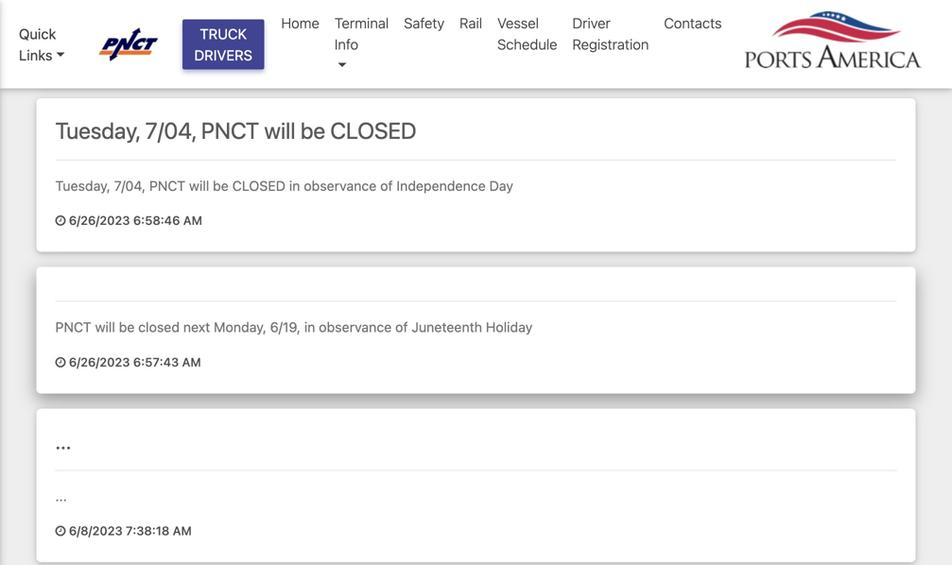 Task type: describe. For each thing, give the bounding box(es) containing it.
normal
[[221, 9, 264, 25]]

1 ... from the top
[[55, 428, 71, 454]]

6:58:46
[[133, 213, 180, 227]]

will up tuesday, 7/04, pnct will be closed in observance of independence day
[[264, 117, 295, 144]]

registration
[[573, 36, 649, 52]]

open
[[165, 9, 196, 25]]

schedule
[[497, 36, 557, 52]]

be for tuesday, 7/04, pnct will be closed in observance of independence day
[[213, 178, 229, 194]]

business
[[268, 9, 323, 25]]

links
[[19, 47, 52, 63]]

quick
[[19, 25, 56, 42]]

0 horizontal spatial of
[[380, 178, 393, 194]]

am for 6/26/2023 6:58:46 am
[[183, 213, 202, 227]]

2 vertical spatial be
[[119, 319, 135, 335]]

am for 7/6/2023 11:04:02 am
[[178, 44, 197, 59]]

vessel
[[497, 15, 539, 31]]

independence
[[397, 178, 486, 194]]

6/8/2023
[[69, 524, 123, 538]]

am for 6/26/2023 6:57:43 am
[[182, 355, 201, 369]]

pnct right to
[[542, 9, 578, 25]]

0 horizontal spatial in
[[289, 178, 300, 194]]

contacts link
[[656, 5, 729, 41]]

6/8/2023 7:38:18 am
[[66, 524, 192, 538]]

there
[[402, 9, 439, 25]]

1 vertical spatial in
[[304, 319, 315, 335]]

tuesday, for tuesday, 7/04, pnct will be closed in observance of independence day
[[55, 178, 110, 194]]

home
[[281, 15, 319, 31]]

next
[[183, 319, 210, 335]]

closed
[[138, 319, 180, 335]]

driver registration
[[573, 15, 649, 52]]

pnct up the quick
[[55, 9, 91, 25]]

will left the remain
[[95, 9, 115, 25]]

is
[[442, 9, 453, 25]]

today
[[327, 9, 362, 25]]

remain
[[119, 9, 161, 25]]

safety
[[404, 15, 444, 31]]

1 vertical spatial observance
[[319, 319, 392, 335]]

clock o image
[[55, 526, 66, 538]]

be for tuesday, 7/04, pnct will be closed
[[300, 117, 325, 144]]

closed for tuesday, 7/04, pnct will be closed in observance of independence day
[[232, 178, 286, 194]]

11:04:02
[[125, 44, 175, 59]]

am for 6/8/2023 7:38:18 am
[[173, 524, 192, 538]]

7/04, for tuesday, 7/04, pnct will be closed
[[145, 117, 196, 144]]

driver registration link
[[565, 5, 656, 62]]

7/6/2023 11:04:02 am
[[66, 44, 197, 59]]



Task type: locate. For each thing, give the bounding box(es) containing it.
6/26/2023 left 6:58:46 on the top left
[[69, 213, 130, 227]]

6:57:43
[[133, 355, 179, 369]]

observance
[[304, 178, 377, 194], [319, 319, 392, 335]]

clock o image for 6/26/2023 6:58:46 am
[[55, 215, 66, 227]]

be up tuesday, 7/04, pnct will be closed in observance of independence day
[[300, 117, 325, 144]]

am down open
[[178, 44, 197, 59]]

...
[[55, 428, 71, 454], [55, 488, 67, 504]]

pnct
[[55, 9, 91, 25], [542, 9, 578, 25], [201, 117, 259, 144], [149, 178, 185, 194], [55, 319, 91, 335]]

am down next
[[182, 355, 201, 369]]

1 vertical spatial 7/04,
[[114, 178, 146, 194]]

1 vertical spatial clock o image
[[55, 215, 66, 227]]

6/26/2023 6:57:43 am
[[66, 355, 201, 369]]

0 vertical spatial observance
[[304, 178, 377, 194]]

6/26/2023
[[69, 213, 130, 227], [69, 355, 130, 369]]

6/26/2023 left 6:57:43
[[69, 355, 130, 369]]

pnct will be closed next monday, 6/19, in observance of juneteenth holiday
[[55, 319, 533, 335]]

7/6/2023
[[69, 44, 121, 59]]

vessel schedule link
[[490, 5, 565, 62]]

for
[[200, 9, 217, 25]]

1 horizontal spatial of
[[395, 319, 408, 335]]

rail
[[460, 15, 482, 31]]

clock o image for 6/26/2023 6:57:43 am
[[55, 357, 66, 369]]

will up 6/26/2023 6:57:43 am
[[95, 319, 115, 335]]

1 vertical spatial closed
[[232, 178, 286, 194]]

0 horizontal spatial be
[[119, 319, 135, 335]]

driver
[[573, 15, 611, 31]]

am right 6:58:46 on the top left
[[183, 213, 202, 227]]

7/04, down 11:04:02 at the top left of the page
[[145, 117, 196, 144]]

7/04, up 6/26/2023 6:58:46 am
[[114, 178, 146, 194]]

no
[[456, 9, 472, 25]]

1 vertical spatial ...
[[55, 488, 67, 504]]

be down the tuesday, 7/04, pnct will be closed
[[213, 178, 229, 194]]

1 horizontal spatial be
[[213, 178, 229, 194]]

tuesday, for tuesday, 7/04, pnct will be closed
[[55, 117, 140, 144]]

of left juneteenth
[[395, 319, 408, 335]]

0 vertical spatial in
[[289, 178, 300, 194]]

2 6/26/2023 from the top
[[69, 355, 130, 369]]

safety link
[[396, 5, 452, 41]]

of left independence
[[380, 178, 393, 194]]

6/19,
[[270, 319, 301, 335]]

holiday
[[486, 319, 533, 335]]

1 clock o image from the top
[[55, 46, 66, 58]]

quick links
[[19, 25, 56, 63]]

2 vertical spatial clock o image
[[55, 357, 66, 369]]

2 tuesday, from the top
[[55, 178, 110, 194]]

will
[[95, 9, 115, 25], [264, 117, 295, 144], [189, 178, 209, 194], [95, 319, 115, 335]]

closed for tuesday, 7/04, pnct will be closed
[[330, 117, 417, 144]]

1 horizontal spatial closed
[[330, 117, 417, 144]]

(7/6).
[[365, 9, 399, 25]]

tuesday, 7/04, pnct will be closed in observance of independence day
[[55, 178, 513, 194]]

of
[[380, 178, 393, 194], [395, 319, 408, 335]]

quick links link
[[19, 23, 81, 65]]

tuesday, 7/04, pnct will be closed
[[55, 117, 417, 144]]

clock o image
[[55, 46, 66, 58], [55, 215, 66, 227], [55, 357, 66, 369]]

tuesday, up 6/26/2023 6:58:46 am
[[55, 178, 110, 194]]

1 tuesday, from the top
[[55, 117, 140, 144]]

in down the tuesday, 7/04, pnct will be closed
[[289, 178, 300, 194]]

6/26/2023 6:58:46 am
[[66, 213, 202, 227]]

to
[[525, 9, 538, 25]]

tuesday,
[[55, 117, 140, 144], [55, 178, 110, 194]]

1 vertical spatial 6/26/2023
[[69, 355, 130, 369]]

be
[[300, 117, 325, 144], [213, 178, 229, 194], [119, 319, 135, 335]]

0 vertical spatial closed
[[330, 117, 417, 144]]

rail link
[[452, 5, 490, 41]]

0 vertical spatial be
[[300, 117, 325, 144]]

1 vertical spatial tuesday,
[[55, 178, 110, 194]]

pnct up tuesday, 7/04, pnct will be closed in observance of independence day
[[201, 117, 259, 144]]

clock o image for 7/6/2023 11:04:02 am
[[55, 46, 66, 58]]

0 vertical spatial of
[[380, 178, 393, 194]]

1 vertical spatial be
[[213, 178, 229, 194]]

change
[[476, 9, 522, 25]]

be left closed
[[119, 319, 135, 335]]

am right 7:38:18
[[173, 524, 192, 538]]

contacts
[[664, 15, 722, 31]]

pnct up 6/26/2023 6:57:43 am
[[55, 319, 91, 335]]

6/26/2023 for 6:58:46
[[69, 213, 130, 227]]

7/04,
[[145, 117, 196, 144], [114, 178, 146, 194]]

0 vertical spatial clock o image
[[55, 46, 66, 58]]

pnct will remain open for normal business today (7/6).  there is no change to pnct operating hours
[[55, 9, 680, 25]]

in
[[289, 178, 300, 194], [304, 319, 315, 335]]

home link
[[274, 5, 327, 41]]

closed
[[330, 117, 417, 144], [232, 178, 286, 194]]

1 vertical spatial of
[[395, 319, 408, 335]]

7/04, for tuesday, 7/04, pnct will be closed in observance of independence day
[[114, 178, 146, 194]]

operating
[[581, 9, 641, 25]]

0 vertical spatial 7/04,
[[145, 117, 196, 144]]

tuesday, down 7/6/2023 on the top left of page
[[55, 117, 140, 144]]

closed down the tuesday, 7/04, pnct will be closed
[[232, 178, 286, 194]]

hours
[[645, 9, 680, 25]]

2 horizontal spatial be
[[300, 117, 325, 144]]

monday,
[[214, 319, 267, 335]]

vessel schedule
[[497, 15, 557, 52]]

2 clock o image from the top
[[55, 215, 66, 227]]

0 horizontal spatial closed
[[232, 178, 286, 194]]

juneteenth
[[412, 319, 482, 335]]

2 ... from the top
[[55, 488, 67, 504]]

will down the tuesday, 7/04, pnct will be closed
[[189, 178, 209, 194]]

pnct up 6:58:46 on the top left
[[149, 178, 185, 194]]

7:38:18
[[126, 524, 169, 538]]

1 6/26/2023 from the top
[[69, 213, 130, 227]]

am
[[178, 44, 197, 59], [183, 213, 202, 227], [182, 355, 201, 369], [173, 524, 192, 538]]

closed up independence
[[330, 117, 417, 144]]

1 horizontal spatial in
[[304, 319, 315, 335]]

0 vertical spatial tuesday,
[[55, 117, 140, 144]]

in right 6/19,
[[304, 319, 315, 335]]

0 vertical spatial ...
[[55, 428, 71, 454]]

3 clock o image from the top
[[55, 357, 66, 369]]

0 vertical spatial 6/26/2023
[[69, 213, 130, 227]]

day
[[489, 178, 513, 194]]

6/26/2023 for 6:57:43
[[69, 355, 130, 369]]



Task type: vqa. For each thing, say whether or not it's contained in the screenshot.
fifth the MAHER from the left
no



